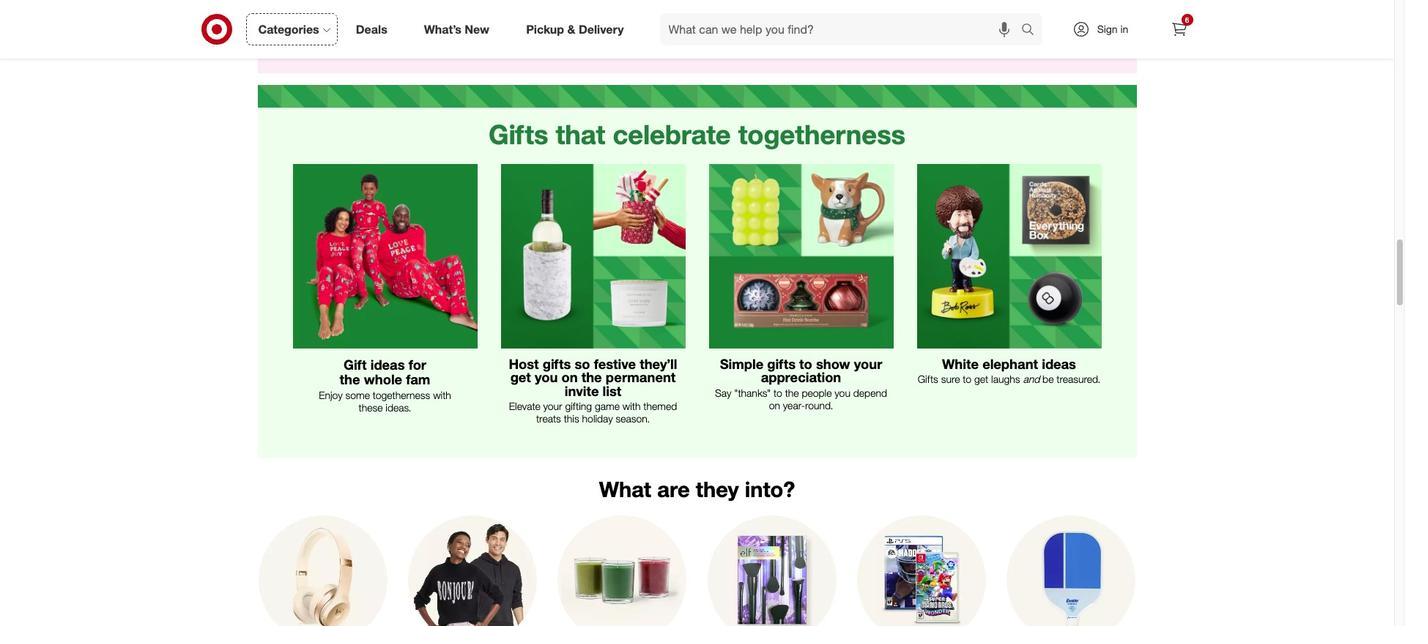 Task type: describe. For each thing, give the bounding box(es) containing it.
what are they into?
[[599, 477, 795, 503]]

laughs
[[992, 373, 1021, 386]]

gift ideas for the whole fam
[[340, 357, 431, 388]]

game
[[595, 400, 620, 413]]

all inside 'these ideas are all about finding the next level of chilling out.'
[[992, 17, 1001, 29]]

ideas.
[[386, 402, 412, 414]]

festive
[[594, 356, 636, 372]]

with inside elevate your gifting game with themed treats this holiday season.
[[623, 400, 641, 413]]

what
[[599, 477, 652, 503]]

the inside gift ideas for the whole fam
[[340, 372, 360, 388]]

that
[[556, 118, 606, 151]]

with for meaning
[[607, 27, 625, 40]]

gifts for host
[[543, 356, 571, 372]]

into?
[[745, 477, 795, 503]]

gifts that celebrate togetherness
[[489, 118, 906, 151]]

all inside find great prices on all the holiday must-haves.
[[817, 17, 826, 29]]

1 horizontal spatial togetherness
[[739, 118, 906, 151]]

the inside 'these ideas are all about finding the next level of chilling out.'
[[1064, 17, 1078, 29]]

sign in
[[1098, 23, 1129, 35]]

on for host gifts so festive they'll get you on the permanent invite list
[[562, 370, 578, 386]]

level
[[969, 29, 988, 41]]

your inside elevate your gifting game with themed treats this holiday season.
[[543, 400, 563, 413]]

to for show
[[800, 356, 813, 372]]

white
[[943, 356, 979, 372]]

treasured.
[[1057, 373, 1101, 386]]

gifts for gifts that celebrate togetherness
[[489, 118, 549, 151]]

brands
[[565, 40, 595, 52]]

round.
[[805, 399, 834, 412]]

great
[[748, 17, 771, 29]]

share more meaning with picks from diverse brands and creators.
[[512, 27, 674, 52]]

you inside host gifts so festive they'll get you on the permanent invite list
[[535, 370, 558, 386]]

into
[[445, 17, 461, 29]]

delivery
[[579, 22, 624, 36]]

to for get
[[963, 373, 972, 386]]

host gifts so festive they'll get you on the permanent invite list
[[509, 356, 678, 399]]

season.
[[616, 413, 650, 425]]

new
[[465, 22, 490, 36]]

these ideas are all about finding the next level of chilling out.
[[920, 17, 1100, 41]]

sign in link
[[1060, 13, 1152, 45]]

6
[[1186, 15, 1190, 24]]

ideas for these ideas are all about finding the next level of chilling out.
[[949, 17, 973, 29]]

with for togetherness
[[433, 390, 451, 402]]

gifts for simple
[[768, 356, 796, 372]]

picks
[[628, 27, 651, 40]]

they
[[696, 477, 739, 503]]

depend
[[854, 387, 888, 399]]

ideas for gift ideas for the whole fam
[[371, 357, 405, 373]]

celebrate
[[613, 118, 731, 151]]

these
[[359, 402, 383, 414]]

elevate your gifting game with themed treats this holiday season.
[[509, 400, 677, 425]]

on inside find great prices on all the holiday must-haves.
[[803, 17, 814, 29]]

turn
[[384, 17, 402, 29]]

creators.
[[618, 40, 656, 52]]

people
[[802, 387, 832, 399]]

gift
[[344, 357, 367, 373]]

whole
[[364, 372, 402, 388]]

time
[[423, 17, 442, 29]]

deals
[[356, 22, 388, 36]]

year-
[[783, 399, 805, 412]]

enjoy some togetherness with these ideas.
[[319, 390, 451, 414]]

be
[[1043, 373, 1054, 386]]

so
[[575, 356, 590, 372]]

are inside 'these ideas are all about finding the next level of chilling out.'
[[975, 17, 989, 29]]

can
[[365, 17, 382, 29]]

holiday inside find great prices on all the holiday must-haves.
[[846, 17, 877, 29]]

get inside host gifts so festive they'll get you on the permanent invite list
[[511, 370, 531, 386]]

host
[[509, 356, 539, 372]]

these for these ideas are all about finding the next level of chilling out.
[[920, 17, 946, 29]]

white elephant ideas
[[943, 356, 1077, 372]]

haves.
[[800, 29, 828, 41]]

say "thanks" to the people you depend on year-round.
[[715, 387, 888, 412]]

on for say "thanks" to the people you depend on year-round.
[[769, 399, 781, 412]]

holiday inside elevate your gifting game with themed treats this holiday season.
[[582, 413, 613, 425]]

say
[[715, 387, 732, 399]]

sign
[[1098, 23, 1118, 35]]

show
[[816, 356, 851, 372]]

of
[[990, 29, 999, 41]]

simple gifts to show your appreciation
[[720, 356, 883, 386]]

simple
[[720, 356, 764, 372]]

any
[[405, 17, 420, 29]]



Task type: locate. For each thing, give the bounding box(es) containing it.
1 vertical spatial on
[[562, 370, 578, 386]]

meaning
[[567, 27, 604, 40]]

ideas left of
[[949, 17, 973, 29]]

deals link
[[344, 13, 406, 45]]

all
[[817, 17, 826, 29], [992, 17, 1001, 29]]

holiday right haves.
[[846, 17, 877, 29]]

ideas up be
[[1042, 356, 1077, 372]]

ideas left for
[[371, 357, 405, 373]]

on inside host gifts so festive they'll get you on the permanent invite list
[[562, 370, 578, 386]]

1 horizontal spatial these
[[920, 17, 946, 29]]

0 vertical spatial to
[[800, 356, 813, 372]]

they'll
[[640, 356, 678, 372]]

and down delivery at the top
[[598, 40, 615, 52]]

0 horizontal spatial all
[[817, 17, 826, 29]]

the inside host gifts so festive they'll get you on the permanent invite list
[[582, 370, 602, 386]]

and
[[598, 40, 615, 52], [1023, 373, 1040, 386]]

1 vertical spatial holiday
[[582, 413, 613, 425]]

to right sure
[[963, 373, 972, 386]]

1 vertical spatial and
[[1023, 373, 1040, 386]]

0 horizontal spatial and
[[598, 40, 615, 52]]

gifts left so at bottom left
[[543, 356, 571, 372]]

0 vertical spatial on
[[803, 17, 814, 29]]

gifts for gifts sure to get laughs and be treasured.
[[918, 373, 939, 386]]

your left this
[[543, 400, 563, 413]]

these inside 'these ideas are all about finding the next level of chilling out.'
[[920, 17, 946, 29]]

get up elevate
[[511, 370, 531, 386]]

are
[[975, 17, 989, 29], [658, 477, 690, 503]]

pickup & delivery link
[[514, 13, 642, 45]]

permanent
[[606, 370, 676, 386]]

gifts left that
[[489, 118, 549, 151]]

2 vertical spatial to
[[774, 387, 783, 399]]

1 horizontal spatial and
[[1023, 373, 1040, 386]]

0 vertical spatial are
[[975, 17, 989, 29]]

gifts
[[543, 356, 571, 372], [768, 356, 796, 372]]

your inside simple gifts to show your appreciation
[[854, 356, 883, 372]]

with right ideas.
[[433, 390, 451, 402]]

search button
[[1015, 13, 1050, 48]]

ideas inside the these ideas can turn any time into snuggle time.
[[339, 17, 363, 29]]

1 horizontal spatial are
[[975, 17, 989, 29]]

0 vertical spatial you
[[535, 370, 558, 386]]

you up elevate
[[535, 370, 558, 386]]

next
[[1081, 17, 1100, 29]]

0 horizontal spatial to
[[774, 387, 783, 399]]

to left year-
[[774, 387, 783, 399]]

1 vertical spatial gifts
[[918, 373, 939, 386]]

"thanks"
[[735, 387, 771, 399]]

these
[[310, 17, 336, 29], [920, 17, 946, 29]]

with inside share more meaning with picks from diverse brands and creators.
[[607, 27, 625, 40]]

1 horizontal spatial you
[[835, 387, 851, 399]]

about
[[1004, 17, 1030, 29]]

all left about
[[992, 17, 1001, 29]]

themed
[[644, 400, 677, 413]]

2 vertical spatial on
[[769, 399, 781, 412]]

and left be
[[1023, 373, 1040, 386]]

gifts inside simple gifts to show your appreciation
[[768, 356, 796, 372]]

0 vertical spatial and
[[598, 40, 615, 52]]

diverse
[[531, 40, 562, 52]]

0 vertical spatial gifts
[[489, 118, 549, 151]]

on inside say "thanks" to the people you depend on year-round.
[[769, 399, 781, 412]]

what's new link
[[412, 13, 508, 45]]

the down the appreciation
[[785, 387, 799, 399]]

find great prices on all the holiday must-haves.
[[726, 17, 877, 41]]

on up gifting
[[562, 370, 578, 386]]

gifts left sure
[[918, 373, 939, 386]]

these ideas are all about finding the next level of chilling out. link
[[906, 0, 1114, 51]]

to
[[800, 356, 813, 372], [963, 373, 972, 386], [774, 387, 783, 399]]

you right people
[[835, 387, 851, 399]]

this
[[564, 413, 580, 425]]

for
[[409, 357, 427, 373]]

2 horizontal spatial on
[[803, 17, 814, 29]]

what's new
[[424, 22, 490, 36]]

1 gifts from the left
[[543, 356, 571, 372]]

the inside find great prices on all the holiday must-haves.
[[829, 17, 843, 29]]

to for the
[[774, 387, 783, 399]]

elephant
[[983, 356, 1039, 372]]

are left they
[[658, 477, 690, 503]]

are left of
[[975, 17, 989, 29]]

to inside say "thanks" to the people you depend on year-round.
[[774, 387, 783, 399]]

2 all from the left
[[992, 17, 1001, 29]]

share
[[512, 27, 538, 40]]

finding
[[1032, 17, 1061, 29]]

out.
[[1034, 29, 1051, 41]]

6 link
[[1164, 13, 1196, 45]]

pickup & delivery
[[526, 22, 624, 36]]

on right prices
[[803, 17, 814, 29]]

these left deals
[[310, 17, 336, 29]]

treats
[[536, 413, 561, 425]]

1 vertical spatial togetherness
[[373, 390, 430, 402]]

the inside say "thanks" to the people you depend on year-round.
[[785, 387, 799, 399]]

these ideas can turn any time into snuggle time.
[[310, 17, 461, 41]]

chilling
[[1002, 29, 1031, 41]]

search
[[1015, 23, 1050, 38]]

1 horizontal spatial your
[[854, 356, 883, 372]]

in
[[1121, 23, 1129, 35]]

0 horizontal spatial togetherness
[[373, 390, 430, 402]]

What can we help you find? suggestions appear below search field
[[660, 13, 1025, 45]]

2 gifts from the left
[[768, 356, 796, 372]]

elevate
[[509, 400, 541, 413]]

these for these ideas can turn any time into snuggle time.
[[310, 17, 336, 29]]

1 horizontal spatial gifts
[[768, 356, 796, 372]]

pickup
[[526, 22, 564, 36]]

the right haves.
[[829, 17, 843, 29]]

the left the next
[[1064, 17, 1078, 29]]

0 vertical spatial your
[[854, 356, 883, 372]]

1 horizontal spatial to
[[800, 356, 813, 372]]

with
[[607, 27, 625, 40], [433, 390, 451, 402], [623, 400, 641, 413]]

1 horizontal spatial on
[[769, 399, 781, 412]]

all right prices
[[817, 17, 826, 29]]

sure
[[942, 373, 961, 386]]

0 horizontal spatial you
[[535, 370, 558, 386]]

1 vertical spatial to
[[963, 373, 972, 386]]

1 horizontal spatial holiday
[[846, 17, 877, 29]]

1 vertical spatial you
[[835, 387, 851, 399]]

1 horizontal spatial gifts
[[918, 373, 939, 386]]

to inside simple gifts to show your appreciation
[[800, 356, 813, 372]]

these inside the these ideas can turn any time into snuggle time.
[[310, 17, 336, 29]]

on
[[803, 17, 814, 29], [562, 370, 578, 386], [769, 399, 781, 412]]

with left the "picks" in the top of the page
[[607, 27, 625, 40]]

1 horizontal spatial all
[[992, 17, 1001, 29]]

0 vertical spatial togetherness
[[739, 118, 906, 151]]

more
[[541, 27, 564, 40]]

gifts right the simple
[[768, 356, 796, 372]]

0 vertical spatial holiday
[[846, 17, 877, 29]]

togetherness
[[739, 118, 906, 151], [373, 390, 430, 402]]

1 vertical spatial your
[[543, 400, 563, 413]]

prices
[[773, 17, 800, 29]]

ideas for these ideas can turn any time into snuggle time.
[[339, 17, 363, 29]]

&
[[568, 22, 576, 36]]

with right game
[[623, 400, 641, 413]]

fam
[[406, 372, 431, 388]]

2 horizontal spatial to
[[963, 373, 972, 386]]

with inside the enjoy some togetherness with these ideas.
[[433, 390, 451, 402]]

to left show
[[800, 356, 813, 372]]

on left year-
[[769, 399, 781, 412]]

holiday right this
[[582, 413, 613, 425]]

time.
[[393, 29, 414, 41]]

these left level
[[920, 17, 946, 29]]

ideas left can
[[339, 17, 363, 29]]

0 horizontal spatial on
[[562, 370, 578, 386]]

1 these from the left
[[310, 17, 336, 29]]

0 horizontal spatial these
[[310, 17, 336, 29]]

list
[[603, 383, 622, 399]]

ideas inside 'these ideas are all about finding the next level of chilling out.'
[[949, 17, 973, 29]]

holiday
[[846, 17, 877, 29], [582, 413, 613, 425]]

enjoy
[[319, 390, 343, 402]]

2 these from the left
[[920, 17, 946, 29]]

communities
[[552, 10, 635, 26]]

the left 'list'
[[582, 370, 602, 386]]

gifts sure to get laughs and be treasured.
[[918, 373, 1101, 386]]

1 vertical spatial are
[[658, 477, 690, 503]]

gifting
[[565, 400, 592, 413]]

0 horizontal spatial your
[[543, 400, 563, 413]]

appreciation
[[761, 370, 842, 386]]

snuggle
[[356, 29, 391, 41]]

0 horizontal spatial gifts
[[489, 118, 549, 151]]

your
[[854, 356, 883, 372], [543, 400, 563, 413]]

1 horizontal spatial get
[[975, 373, 989, 386]]

0 horizontal spatial are
[[658, 477, 690, 503]]

0 horizontal spatial gifts
[[543, 356, 571, 372]]

0 horizontal spatial get
[[511, 370, 531, 386]]

togetherness inside the enjoy some togetherness with these ideas.
[[373, 390, 430, 402]]

categories
[[258, 22, 319, 36]]

from
[[654, 27, 674, 40]]

must-
[[775, 29, 800, 41]]

and inside share more meaning with picks from diverse brands and creators.
[[598, 40, 615, 52]]

categories link
[[246, 13, 338, 45]]

ideas inside gift ideas for the whole fam
[[371, 357, 405, 373]]

1 all from the left
[[817, 17, 826, 29]]

invite
[[565, 383, 599, 399]]

what's
[[424, 22, 462, 36]]

find
[[726, 17, 745, 29]]

get left laughs
[[975, 373, 989, 386]]

some
[[346, 390, 370, 402]]

your up the "depend"
[[854, 356, 883, 372]]

gifts inside host gifts so festive they'll get you on the permanent invite list
[[543, 356, 571, 372]]

you inside say "thanks" to the people you depend on year-round.
[[835, 387, 851, 399]]

0 horizontal spatial holiday
[[582, 413, 613, 425]]

the up some
[[340, 372, 360, 388]]

the
[[829, 17, 843, 29], [1064, 17, 1078, 29], [582, 370, 602, 386], [340, 372, 360, 388], [785, 387, 799, 399]]



Task type: vqa. For each thing, say whether or not it's contained in the screenshot.
the middle a
no



